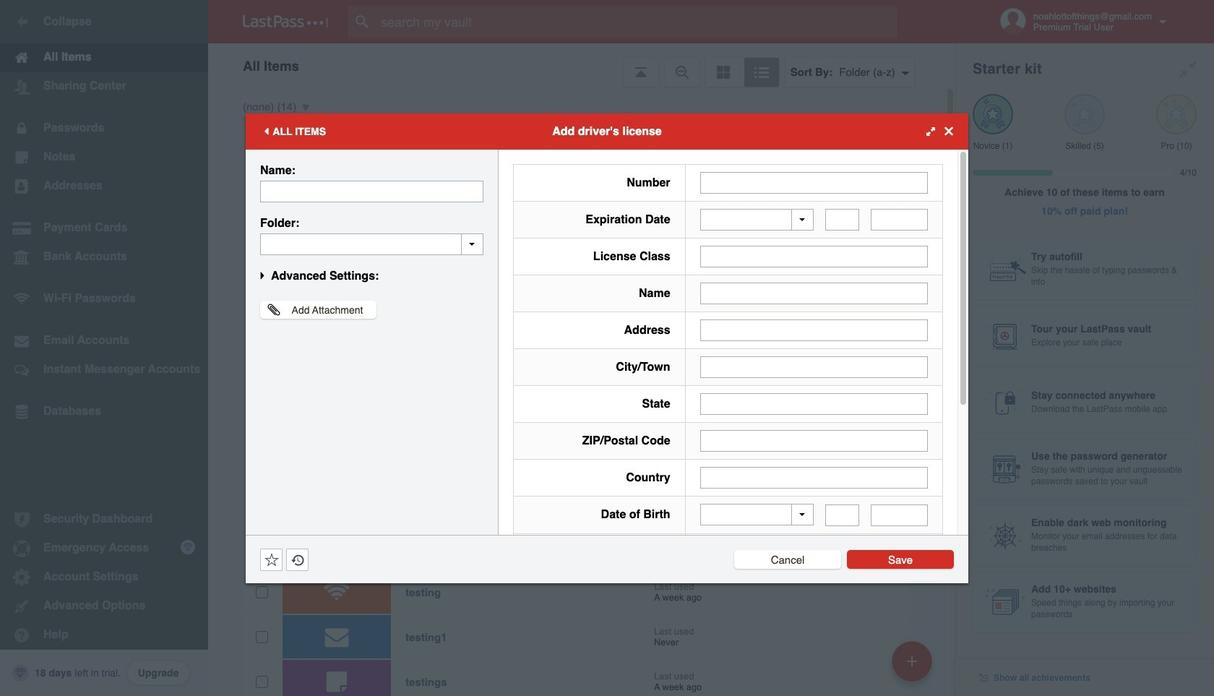 Task type: locate. For each thing, give the bounding box(es) containing it.
None text field
[[700, 172, 928, 193], [260, 180, 484, 202], [825, 209, 860, 231], [871, 209, 928, 231], [260, 233, 484, 255], [700, 246, 928, 267], [700, 283, 928, 304], [700, 319, 928, 341], [700, 356, 928, 378], [700, 467, 928, 489], [700, 172, 928, 193], [260, 180, 484, 202], [825, 209, 860, 231], [871, 209, 928, 231], [260, 233, 484, 255], [700, 246, 928, 267], [700, 283, 928, 304], [700, 319, 928, 341], [700, 356, 928, 378], [700, 467, 928, 489]]

None text field
[[700, 393, 928, 415], [700, 430, 928, 452], [825, 504, 860, 526], [871, 504, 928, 526], [700, 393, 928, 415], [700, 430, 928, 452], [825, 504, 860, 526], [871, 504, 928, 526]]

Search search field
[[348, 6, 926, 38]]

dialog
[[246, 113, 968, 696]]



Task type: describe. For each thing, give the bounding box(es) containing it.
new item image
[[907, 656, 917, 666]]

search my vault text field
[[348, 6, 926, 38]]

main navigation navigation
[[0, 0, 208, 696]]

vault options navigation
[[208, 43, 955, 87]]

lastpass image
[[243, 15, 328, 28]]

new item navigation
[[887, 637, 941, 696]]



